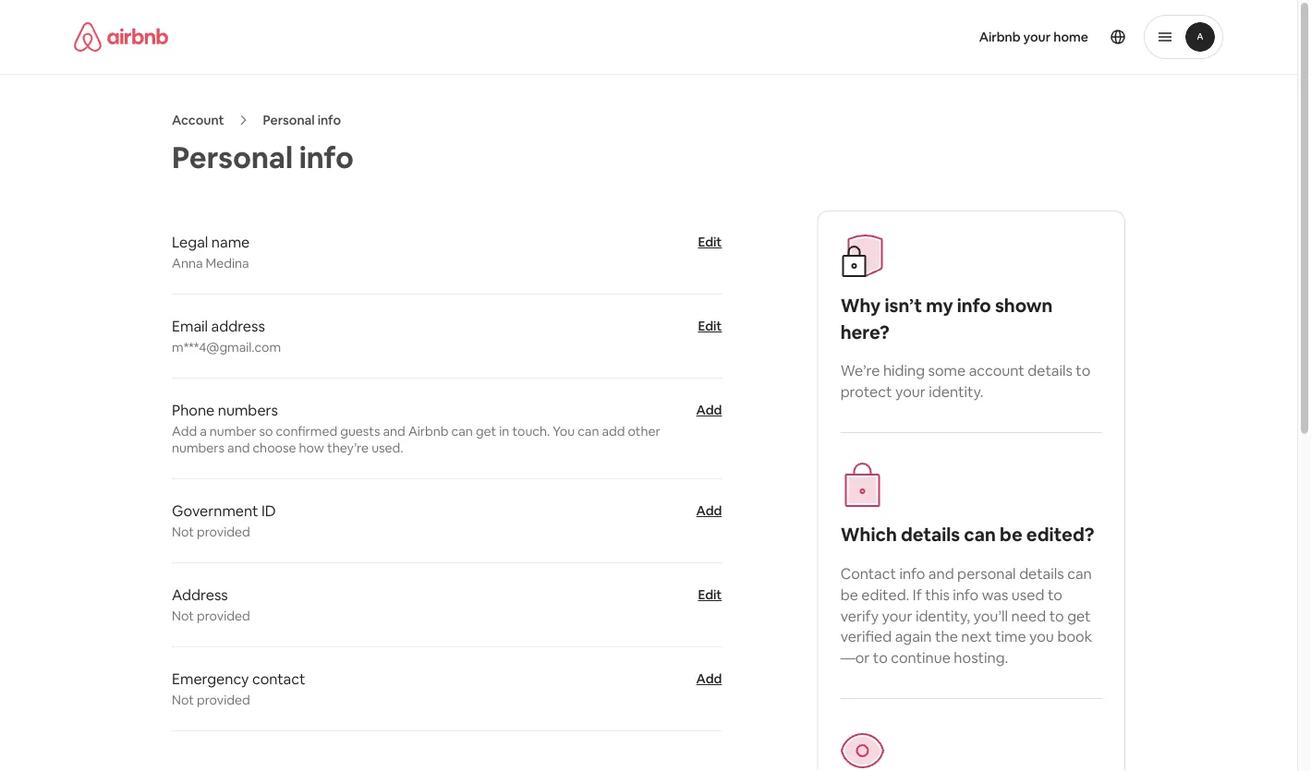 Task type: vqa. For each thing, say whether or not it's contained in the screenshot.


Task type: describe. For each thing, give the bounding box(es) containing it.
guests
[[340, 423, 380, 440]]

your inside profile element
[[1024, 29, 1051, 45]]

choose
[[253, 440, 296, 457]]

emergency
[[172, 670, 249, 688]]

can left in
[[452, 423, 473, 440]]

continue
[[891, 649, 951, 668]]

number
[[210, 423, 256, 440]]

airbnb inside phone numbers add a number so confirmed guests and airbnb can get in touch. you can add other numbers and choose how they're used.
[[408, 423, 449, 440]]

add
[[602, 423, 625, 440]]

how
[[299, 440, 324, 457]]

provided for government
[[197, 524, 250, 541]]

can right you
[[578, 423, 599, 440]]

to up you
[[1049, 606, 1064, 625]]

they're
[[327, 440, 369, 457]]

identity,
[[916, 606, 970, 625]]

not for emergency contact
[[172, 692, 194, 709]]

details for account
[[1028, 362, 1073, 380]]

airbnb inside profile element
[[979, 29, 1021, 45]]

add link
[[696, 503, 722, 519]]

add inside phone numbers add a number so confirmed guests and airbnb can get in touch. you can add other numbers and choose how they're used.
[[172, 423, 197, 440]]

provided for emergency
[[197, 692, 250, 709]]

provided inside address not provided
[[197, 608, 250, 625]]

which
[[841, 523, 897, 547]]

and inside contact info and personal details can be edited. if this info was used to verify your identity, you'll need to get verified again the next time you book —or to continue hosting.
[[929, 564, 954, 583]]

verify
[[841, 606, 879, 625]]

1 vertical spatial personal
[[172, 138, 293, 177]]

edit button for legal name
[[698, 233, 722, 251]]

why
[[841, 294, 881, 318]]

edit for email address
[[698, 318, 722, 335]]

you
[[1030, 628, 1054, 647]]

why isn't my info shown here?
[[841, 294, 1053, 344]]

1 vertical spatial numbers
[[172, 440, 225, 457]]

your inside we're hiding some account details to protect your identity.
[[896, 383, 926, 402]]

we're
[[841, 362, 880, 380]]

edited.
[[862, 585, 910, 604]]

a
[[200, 423, 207, 440]]

which details can be edited?
[[841, 523, 1095, 547]]

address
[[172, 585, 228, 604]]

legal
[[172, 232, 208, 251]]

contact
[[841, 564, 896, 583]]

other
[[628, 423, 661, 440]]

book
[[1058, 628, 1092, 647]]

next
[[961, 628, 992, 647]]

edited?
[[1027, 523, 1095, 547]]

isn't
[[885, 294, 922, 318]]

to inside we're hiding some account details to protect your identity.
[[1076, 362, 1091, 380]]

this
[[925, 585, 950, 604]]

was
[[982, 585, 1008, 604]]

airbnb your home
[[979, 29, 1089, 45]]

address not provided
[[172, 585, 250, 625]]

personal
[[957, 564, 1016, 583]]

contact
[[252, 670, 305, 688]]

the
[[935, 628, 958, 647]]

shown
[[995, 294, 1053, 318]]

protect
[[841, 383, 892, 402]]

get inside contact info and personal details can be edited. if this info was used to verify your identity, you'll need to get verified again the next time you book —or to continue hosting.
[[1067, 606, 1091, 625]]

get inside phone numbers add a number so confirmed guests and airbnb can get in touch. you can add other numbers and choose how they're used.
[[476, 423, 496, 440]]

to right used
[[1048, 585, 1063, 604]]

legal name anna medina
[[172, 232, 250, 272]]

add for add button corresponding to emergency contact
[[696, 671, 722, 688]]

you'll
[[974, 606, 1008, 625]]

touch.
[[512, 423, 550, 440]]

edit for legal name
[[698, 234, 722, 250]]

not for government id
[[172, 524, 194, 541]]



Task type: locate. For each thing, give the bounding box(es) containing it.
1 edit button from the top
[[698, 233, 722, 251]]

get up book
[[1067, 606, 1091, 625]]

1 vertical spatial add button
[[696, 670, 722, 688]]

1 horizontal spatial get
[[1067, 606, 1091, 625]]

0 horizontal spatial airbnb
[[408, 423, 449, 440]]

provided inside emergency contact not provided
[[197, 692, 250, 709]]

medina
[[206, 255, 249, 272]]

your down hiding
[[896, 383, 926, 402]]

government
[[172, 501, 258, 520]]

name
[[211, 232, 250, 251]]

details up this
[[901, 523, 960, 547]]

and up this
[[929, 564, 954, 583]]

1 horizontal spatial and
[[383, 423, 406, 440]]

not inside government id not provided
[[172, 524, 194, 541]]

provided
[[197, 524, 250, 541], [197, 608, 250, 625], [197, 692, 250, 709]]

0 vertical spatial numbers
[[218, 401, 278, 420]]

identity.
[[929, 383, 984, 402]]

if
[[913, 585, 922, 604]]

2 horizontal spatial and
[[929, 564, 954, 583]]

2 vertical spatial edit
[[698, 587, 722, 603]]

1 vertical spatial be
[[841, 585, 858, 604]]

here?
[[841, 320, 890, 344]]

airbnb right used.
[[408, 423, 449, 440]]

my
[[926, 294, 953, 318]]

0 vertical spatial edit
[[698, 234, 722, 250]]

0 horizontal spatial get
[[476, 423, 496, 440]]

numbers down phone
[[172, 440, 225, 457]]

can inside contact info and personal details can be edited. if this info was used to verify your identity, you'll need to get verified again the next time you book —or to continue hosting.
[[1067, 564, 1092, 583]]

edit for address
[[698, 587, 722, 603]]

not inside emergency contact not provided
[[172, 692, 194, 709]]

3 not from the top
[[172, 692, 194, 709]]

to right the —or
[[873, 649, 888, 668]]

3 edit button from the top
[[698, 586, 722, 604]]

so
[[259, 423, 273, 440]]

your inside contact info and personal details can be edited. if this info was used to verify your identity, you'll need to get verified again the next time you book —or to continue hosting.
[[882, 606, 912, 625]]

2 vertical spatial provided
[[197, 692, 250, 709]]

edit button
[[698, 233, 722, 251], [698, 317, 722, 335], [698, 586, 722, 604]]

2 not from the top
[[172, 608, 194, 625]]

used
[[1012, 585, 1045, 604]]

0 vertical spatial not
[[172, 524, 194, 541]]

and left so
[[227, 440, 250, 457]]

details
[[1028, 362, 1073, 380], [901, 523, 960, 547], [1019, 564, 1064, 583]]

0 vertical spatial add button
[[696, 401, 722, 420]]

0 horizontal spatial be
[[841, 585, 858, 604]]

get left in
[[476, 423, 496, 440]]

be inside contact info and personal details can be edited. if this info was used to verify your identity, you'll need to get verified again the next time you book —or to continue hosting.
[[841, 585, 858, 604]]

0 vertical spatial be
[[1000, 523, 1023, 547]]

emergency contact not provided
[[172, 670, 305, 709]]

1 horizontal spatial be
[[1000, 523, 1023, 547]]

1 vertical spatial details
[[901, 523, 960, 547]]

airbnb your home link
[[968, 18, 1100, 56]]

0 vertical spatial your
[[1024, 29, 1051, 45]]

provided down address
[[197, 608, 250, 625]]

provided down emergency
[[197, 692, 250, 709]]

profile element
[[671, 0, 1224, 74]]

info inside why isn't my info shown here?
[[957, 294, 991, 318]]

not inside address not provided
[[172, 608, 194, 625]]

1 vertical spatial airbnb
[[408, 423, 449, 440]]

phone
[[172, 401, 215, 420]]

add
[[696, 402, 722, 419], [172, 423, 197, 440], [696, 503, 722, 519], [696, 671, 722, 688]]

address
[[211, 317, 265, 335]]

1 vertical spatial not
[[172, 608, 194, 625]]

can down edited?
[[1067, 564, 1092, 583]]

and
[[383, 423, 406, 440], [227, 440, 250, 457], [929, 564, 954, 583]]

3 edit from the top
[[698, 587, 722, 603]]

add button
[[696, 401, 722, 420], [696, 670, 722, 688]]

details inside contact info and personal details can be edited. if this info was used to verify your identity, you'll need to get verified again the next time you book —or to continue hosting.
[[1019, 564, 1064, 583]]

0 vertical spatial personal
[[263, 112, 315, 128]]

info
[[318, 112, 341, 128], [299, 138, 354, 177], [957, 294, 991, 318], [900, 564, 925, 583], [953, 585, 979, 604]]

verified
[[841, 628, 892, 647]]

we're hiding some account details to protect your identity.
[[841, 362, 1091, 402]]

1 vertical spatial your
[[896, 383, 926, 402]]

0 vertical spatial airbnb
[[979, 29, 1021, 45]]

0 horizontal spatial and
[[227, 440, 250, 457]]

2 vertical spatial not
[[172, 692, 194, 709]]

your left home
[[1024, 29, 1051, 45]]

add for add button associated with phone numbers
[[696, 402, 722, 419]]

—or
[[841, 649, 870, 668]]

2 vertical spatial your
[[882, 606, 912, 625]]

airbnb left home
[[979, 29, 1021, 45]]

personal down account link
[[172, 138, 293, 177]]

be up personal
[[1000, 523, 1023, 547]]

0 vertical spatial personal info
[[263, 112, 341, 128]]

need
[[1011, 606, 1046, 625]]

government id not provided
[[172, 501, 276, 541]]

get
[[476, 423, 496, 440], [1067, 606, 1091, 625]]

provided down government
[[197, 524, 250, 541]]

anna
[[172, 255, 203, 272]]

0 vertical spatial provided
[[197, 524, 250, 541]]

again
[[895, 628, 932, 647]]

in
[[499, 423, 510, 440]]

not down government
[[172, 524, 194, 541]]

1 not from the top
[[172, 524, 194, 541]]

confirmed
[[276, 423, 338, 440]]

your
[[1024, 29, 1051, 45], [896, 383, 926, 402], [882, 606, 912, 625]]

used.
[[372, 440, 403, 457]]

0 vertical spatial edit button
[[698, 233, 722, 251]]

not
[[172, 524, 194, 541], [172, 608, 194, 625], [172, 692, 194, 709]]

add button for phone numbers
[[696, 401, 722, 420]]

add button for emergency contact
[[696, 670, 722, 688]]

3 provided from the top
[[197, 692, 250, 709]]

1 edit from the top
[[698, 234, 722, 250]]

some
[[928, 362, 966, 380]]

can
[[452, 423, 473, 440], [578, 423, 599, 440], [964, 523, 996, 547], [1067, 564, 1092, 583]]

not down address
[[172, 608, 194, 625]]

0 vertical spatial get
[[476, 423, 496, 440]]

your down edited.
[[882, 606, 912, 625]]

edit
[[698, 234, 722, 250], [698, 318, 722, 335], [698, 587, 722, 603]]

hosting.
[[954, 649, 1008, 668]]

edit button for address
[[698, 586, 722, 604]]

0 vertical spatial details
[[1028, 362, 1073, 380]]

1 horizontal spatial airbnb
[[979, 29, 1021, 45]]

you
[[553, 423, 575, 440]]

add for add 'link'
[[696, 503, 722, 519]]

2 add button from the top
[[696, 670, 722, 688]]

1 vertical spatial get
[[1067, 606, 1091, 625]]

1 vertical spatial provided
[[197, 608, 250, 625]]

1 add button from the top
[[696, 401, 722, 420]]

not down emergency
[[172, 692, 194, 709]]

be
[[1000, 523, 1023, 547], [841, 585, 858, 604]]

account
[[172, 112, 224, 128]]

details for personal
[[1019, 564, 1064, 583]]

1 vertical spatial personal info
[[172, 138, 354, 177]]

details right account
[[1028, 362, 1073, 380]]

be up verify
[[841, 585, 858, 604]]

details up used
[[1019, 564, 1064, 583]]

home
[[1054, 29, 1089, 45]]

can up personal
[[964, 523, 996, 547]]

personal
[[263, 112, 315, 128], [172, 138, 293, 177]]

2 edit from the top
[[698, 318, 722, 335]]

provided inside government id not provided
[[197, 524, 250, 541]]

account
[[969, 362, 1025, 380]]

edit button for email address
[[698, 317, 722, 335]]

email
[[172, 317, 208, 335]]

1 provided from the top
[[197, 524, 250, 541]]

id
[[261, 501, 276, 520]]

details inside we're hiding some account details to protect your identity.
[[1028, 362, 1073, 380]]

phone numbers add a number so confirmed guests and airbnb can get in touch. you can add other numbers and choose how they're used.
[[172, 401, 661, 457]]

personal info
[[263, 112, 341, 128], [172, 138, 354, 177]]

2 vertical spatial edit button
[[698, 586, 722, 604]]

account link
[[172, 112, 224, 128]]

2 provided from the top
[[197, 608, 250, 625]]

2 vertical spatial details
[[1019, 564, 1064, 583]]

personal right account
[[263, 112, 315, 128]]

to
[[1076, 362, 1091, 380], [1048, 585, 1063, 604], [1049, 606, 1064, 625], [873, 649, 888, 668]]

airbnb
[[979, 29, 1021, 45], [408, 423, 449, 440]]

m***4@gmail.com
[[172, 339, 281, 356]]

email address m***4@gmail.com
[[172, 317, 281, 356]]

time
[[995, 628, 1026, 647]]

1 vertical spatial edit
[[698, 318, 722, 335]]

hiding
[[883, 362, 925, 380]]

1 vertical spatial edit button
[[698, 317, 722, 335]]

numbers up number
[[218, 401, 278, 420]]

to right account
[[1076, 362, 1091, 380]]

numbers
[[218, 401, 278, 420], [172, 440, 225, 457]]

2 edit button from the top
[[698, 317, 722, 335]]

and right guests at left bottom
[[383, 423, 406, 440]]

contact info and personal details can be edited. if this info was used to verify your identity, you'll need to get verified again the next time you book —or to continue hosting.
[[841, 564, 1092, 668]]



